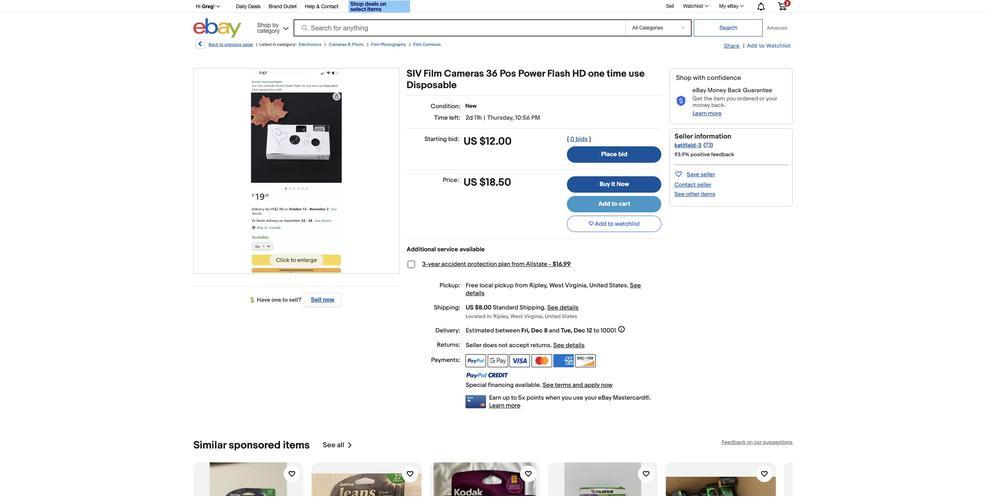Task type: vqa. For each thing, say whether or not it's contained in the screenshot.
of
no



Task type: locate. For each thing, give the bounding box(es) containing it.
items right other
[[701, 191, 716, 198]]

1 horizontal spatial watchlist
[[767, 42, 791, 49]]

0 vertical spatial shop
[[257, 22, 271, 28]]

estimated between fri, dec 8 and tue, dec 12 to 10001
[[466, 327, 616, 335]]

cameras left photo
[[329, 42, 347, 47]]

0 horizontal spatial ripley,
[[494, 314, 509, 320]]

$18.50
[[480, 177, 511, 189]]

.
[[627, 282, 629, 290], [545, 304, 546, 312], [551, 342, 552, 350]]

0 vertical spatial us
[[464, 136, 477, 148]]

0 vertical spatial from
[[512, 261, 525, 269]]

and left the apply
[[573, 382, 583, 390]]

all
[[337, 442, 344, 450]]

0 vertical spatial west
[[549, 282, 564, 290]]

west inside us $8.00 standard shipping . see details located in: ripley, west virginia, united states
[[511, 314, 523, 320]]

0 horizontal spatial sell
[[311, 296, 322, 304]]

1 vertical spatial add
[[599, 200, 610, 208]]

contact up other
[[675, 181, 696, 188]]

hi greg !
[[196, 4, 215, 9]]

sell right 'sell?'
[[311, 296, 322, 304]]

see details link down tue,
[[553, 342, 585, 350]]

2 vertical spatial ebay
[[598, 394, 612, 402]]

your down the apply
[[585, 394, 597, 402]]

0 horizontal spatial shop
[[257, 22, 271, 28]]

1 vertical spatial virginia,
[[524, 314, 544, 320]]

1 horizontal spatial use
[[629, 68, 645, 80]]

film right siv
[[424, 68, 442, 80]]

sell now link
[[302, 293, 342, 308]]

contact right help
[[321, 4, 339, 9]]

items left see all
[[283, 440, 310, 452]]

shop left with
[[676, 74, 692, 82]]

add for add to cart
[[599, 200, 610, 208]]

2 vertical spatial .
[[551, 342, 552, 350]]

paypal credit image
[[466, 373, 509, 379]]

category:
[[277, 42, 296, 47]]

sell for sell
[[666, 3, 674, 9]]

ebay right my
[[728, 3, 739, 9]]

back left previous at the left of the page
[[209, 42, 218, 47]]

film for film photography
[[371, 42, 380, 47]]

ebay inside ebay money back guarantee get the item you ordered or your money back. learn more
[[693, 87, 706, 94]]

2 link
[[773, 0, 792, 12]]

my
[[719, 3, 726, 9]]

dec
[[531, 327, 543, 335], [574, 327, 585, 335]]

1 horizontal spatial seller
[[675, 133, 693, 141]]

states
[[609, 282, 627, 290], [562, 314, 577, 320]]

states inside us $8.00 standard shipping . see details located in: ripley, west virginia, united states
[[562, 314, 577, 320]]

1 horizontal spatial sell
[[666, 3, 674, 9]]

0 horizontal spatial learn more link
[[489, 402, 521, 410]]

money
[[708, 87, 726, 94]]

learn down money on the right
[[693, 110, 707, 117]]

to inside 'link'
[[219, 42, 224, 47]]

you down "terms"
[[562, 394, 572, 402]]

0 vertical spatial learn more link
[[693, 110, 722, 117]]

3-
[[422, 261, 428, 269]]

1 horizontal spatial one
[[588, 68, 605, 80]]

1 vertical spatial details
[[560, 304, 579, 312]]

seller for contact
[[697, 181, 712, 188]]

0 vertical spatial now
[[323, 296, 334, 304]]

0 vertical spatial items
[[701, 191, 716, 198]]

0 horizontal spatial west
[[511, 314, 523, 320]]

with
[[693, 74, 706, 82]]

confidence
[[707, 74, 741, 82]]

1 vertical spatial united
[[545, 314, 561, 320]]

0 vertical spatial you
[[727, 95, 736, 102]]

learn down the "financing"
[[489, 402, 505, 410]]

bids
[[576, 136, 588, 143]]

have one to sell?
[[257, 297, 302, 304]]

film right photography
[[414, 42, 422, 47]]

1 horizontal spatial items
[[701, 191, 716, 198]]

learn
[[693, 110, 707, 117], [489, 402, 505, 410]]

contact inside contact seller see other items
[[675, 181, 696, 188]]

1 vertical spatial states
[[562, 314, 577, 320]]

your inside ebay money back guarantee get the item you ordered or your money back. learn more
[[766, 95, 777, 102]]

1 vertical spatial contact
[[675, 181, 696, 188]]

us
[[464, 136, 477, 148], [464, 177, 477, 189], [466, 304, 474, 312]]

shop left by
[[257, 22, 271, 28]]

0 horizontal spatial .
[[545, 304, 546, 312]]

sell left watchlist link
[[666, 3, 674, 9]]

us up located in the bottom left of the page
[[466, 304, 474, 312]]

0 vertical spatial your
[[766, 95, 777, 102]]

shop for shop with confidence
[[676, 74, 692, 82]]

1 horizontal spatial &
[[348, 42, 351, 47]]

1 vertical spatial watchlist
[[767, 42, 791, 49]]

learn inside earn up to 5x points when you use your ebay mastercard®. learn more
[[489, 402, 505, 410]]

electronics link
[[299, 42, 321, 47]]

1 vertical spatial learn more link
[[489, 402, 521, 410]]

1 horizontal spatial film
[[414, 42, 422, 47]]

more down the back.
[[708, 110, 722, 117]]

one right have
[[272, 297, 281, 304]]

1 vertical spatial west
[[511, 314, 523, 320]]

us for us $18.50
[[464, 177, 477, 189]]

in
[[273, 42, 276, 47]]

outlet
[[284, 4, 297, 9]]

0 horizontal spatial one
[[272, 297, 281, 304]]

shipping
[[520, 304, 545, 312]]

use
[[629, 68, 645, 80], [573, 394, 583, 402]]

1 vertical spatial see details link
[[547, 304, 579, 312]]

contact
[[321, 4, 339, 9], [675, 181, 696, 188]]

ripley,
[[530, 282, 548, 290], [494, 314, 509, 320]]

seller up "paypal" image
[[466, 342, 482, 350]]

you
[[727, 95, 736, 102], [562, 394, 572, 402]]

dec left 8
[[531, 327, 543, 335]]

| right the 'share' "button"
[[743, 42, 745, 49]]

use inside earn up to 5x points when you use your ebay mastercard®. learn more
[[573, 394, 583, 402]]

0 horizontal spatial ebay
[[598, 394, 612, 402]]

dollar sign image
[[251, 297, 257, 304]]

more right earn
[[506, 402, 521, 410]]

contact inside account navigation
[[321, 4, 339, 9]]

0 vertical spatial ebay
[[728, 3, 739, 9]]

additional service available
[[407, 246, 485, 254]]

from right pickup
[[515, 282, 528, 290]]

located
[[466, 314, 486, 320]]

category
[[257, 27, 280, 34]]

seller down save seller
[[697, 181, 712, 188]]

1 horizontal spatial states
[[609, 282, 627, 290]]

see details link down see details
[[547, 304, 579, 312]]

0 horizontal spatial film
[[371, 42, 380, 47]]

similar
[[193, 440, 226, 452]]

ripley, down standard
[[494, 314, 509, 320]]

1 vertical spatial back
[[728, 87, 742, 94]]

power
[[518, 68, 545, 80]]

see all
[[323, 442, 344, 450]]

0 horizontal spatial virginia,
[[524, 314, 544, 320]]

1 horizontal spatial dec
[[574, 327, 585, 335]]

virginia,
[[565, 282, 588, 290], [524, 314, 544, 320]]

your right or
[[766, 95, 777, 102]]

special financing available. see terms and apply now
[[466, 382, 613, 390]]

watchlist down advanced
[[767, 42, 791, 49]]

ebay up get
[[693, 87, 706, 94]]

1 horizontal spatial and
[[573, 382, 583, 390]]

0 vertical spatial details
[[466, 290, 485, 298]]

1 vertical spatial shop
[[676, 74, 692, 82]]

see all link
[[323, 440, 353, 452]]

financing
[[488, 382, 514, 390]]

0 horizontal spatial back
[[209, 42, 218, 47]]

seller right save
[[701, 171, 715, 178]]

back up ordered
[[728, 87, 742, 94]]

shipping:
[[434, 304, 460, 312]]

1 horizontal spatial your
[[766, 95, 777, 102]]

add to watchlist button
[[567, 216, 662, 232]]

thursday,
[[487, 114, 514, 122]]

now right the apply
[[601, 382, 613, 390]]

items inside contact seller see other items
[[701, 191, 716, 198]]

starting
[[425, 136, 447, 143]]

us right 'price:'
[[464, 177, 477, 189]]

1 horizontal spatial contact
[[675, 181, 696, 188]]

1 horizontal spatial ebay
[[693, 87, 706, 94]]

0 vertical spatial more
[[708, 110, 722, 117]]

sell inside account navigation
[[666, 3, 674, 9]]

0 horizontal spatial your
[[585, 394, 597, 402]]

account navigation
[[191, 0, 793, 14]]

watchlist right the sell link
[[683, 3, 703, 9]]

main content
[[407, 68, 663, 410]]

share
[[724, 42, 740, 49]]

to left watchlist
[[608, 220, 614, 228]]

-
[[549, 261, 551, 269]]

0 vertical spatial add
[[747, 42, 758, 49]]

to inside share | add to watchlist
[[759, 42, 765, 49]]

brand
[[269, 4, 282, 9]]

paypal image
[[466, 355, 486, 368]]

details down tue,
[[566, 342, 585, 350]]

to left 5x at right
[[511, 394, 517, 402]]

add to watchlist
[[595, 220, 640, 228]]

to inside button
[[608, 220, 614, 228]]

0 vertical spatial see details link
[[466, 282, 641, 298]]

1 vertical spatial .
[[545, 304, 546, 312]]

1 vertical spatial from
[[515, 282, 528, 290]]

film
[[371, 42, 380, 47], [414, 42, 422, 47], [424, 68, 442, 80]]

details up tue,
[[560, 304, 579, 312]]

1 vertical spatial sell
[[311, 296, 322, 304]]

1 horizontal spatial shop
[[676, 74, 692, 82]]

0 vertical spatial contact
[[321, 4, 339, 9]]

to left previous at the left of the page
[[219, 42, 224, 47]]

0 horizontal spatial use
[[573, 394, 583, 402]]

feedback on our suggestions link
[[722, 440, 793, 446]]

west
[[549, 282, 564, 290], [511, 314, 523, 320]]

learn more link down money on the right
[[693, 110, 722, 117]]

ebay mastercard image
[[466, 396, 486, 409]]

$16.99
[[553, 261, 571, 269]]

ebay down the apply
[[598, 394, 612, 402]]

0
[[571, 136, 574, 143]]

visa image
[[510, 355, 530, 368]]

& right help
[[317, 4, 320, 9]]

see details link down '-'
[[466, 282, 641, 298]]

1 horizontal spatial you
[[727, 95, 736, 102]]

us for us $12.00
[[464, 136, 477, 148]]

now right 'sell?'
[[323, 296, 334, 304]]

film for film cameras
[[414, 42, 422, 47]]

to
[[219, 42, 224, 47], [759, 42, 765, 49], [612, 200, 617, 208], [608, 220, 614, 228], [283, 297, 288, 304], [594, 327, 599, 335], [511, 394, 517, 402]]

have
[[257, 297, 270, 304]]

add inside add to watchlist button
[[595, 220, 607, 228]]

add inside share | add to watchlist
[[747, 42, 758, 49]]

1 horizontal spatial ripley,
[[530, 282, 548, 290]]

2 horizontal spatial ebay
[[728, 3, 739, 9]]

2 dec from the left
[[574, 327, 585, 335]]

tue,
[[561, 327, 573, 335]]

you inside earn up to 5x points when you use your ebay mastercard®. learn more
[[562, 394, 572, 402]]

| left the listed in the top left of the page
[[256, 42, 257, 47]]

use right "time"
[[629, 68, 645, 80]]

cameras down search for anything text field at the top
[[423, 42, 441, 47]]

1 vertical spatial your
[[585, 394, 597, 402]]

| right 11h
[[484, 114, 485, 122]]

1 vertical spatial use
[[573, 394, 583, 402]]

seller inside button
[[701, 171, 715, 178]]

points
[[527, 394, 544, 402]]

0 horizontal spatial you
[[562, 394, 572, 402]]

0 horizontal spatial states
[[562, 314, 577, 320]]

1 horizontal spatial united
[[590, 282, 608, 290]]

11h
[[474, 114, 482, 122]]

use down the see terms and apply now link
[[573, 394, 583, 402]]

& inside account navigation
[[317, 4, 320, 9]]

1 vertical spatial &
[[348, 42, 351, 47]]

cameras left 36
[[444, 68, 484, 80]]

when
[[546, 394, 560, 402]]

3
[[698, 142, 702, 149]]

1 vertical spatial and
[[573, 382, 583, 390]]

virginia, down shipping
[[524, 314, 544, 320]]

add for add to watchlist
[[595, 220, 607, 228]]

shop inside shop by category
[[257, 22, 271, 28]]

west down $16.99
[[549, 282, 564, 290]]

on
[[747, 440, 753, 446]]

use inside siv film cameras 36 pos power flash hd one time use disposable
[[629, 68, 645, 80]]

ripley, inside us $8.00 standard shipping . see details located in: ripley, west virginia, united states
[[494, 314, 509, 320]]

available
[[460, 246, 485, 254]]

sell for sell now
[[311, 296, 322, 304]]

us right bid:
[[464, 136, 477, 148]]

seller inside main content
[[466, 342, 482, 350]]

0 vertical spatial use
[[629, 68, 645, 80]]

discover image
[[575, 355, 596, 368]]

you right item
[[727, 95, 736, 102]]

sell?
[[289, 297, 302, 304]]

see details link for .
[[553, 342, 585, 350]]

one right hd
[[588, 68, 605, 80]]

film right photo
[[371, 42, 380, 47]]

learn more link down the "financing"
[[489, 402, 521, 410]]

(
[[704, 142, 705, 149]]

0 horizontal spatial dec
[[531, 327, 543, 335]]

0 horizontal spatial seller
[[466, 342, 482, 350]]

1 vertical spatial learn
[[489, 402, 505, 410]]

brand outlet link
[[269, 2, 297, 11]]

1 horizontal spatial back
[[728, 87, 742, 94]]

0 vertical spatial &
[[317, 4, 320, 9]]

seller inside seller information katifield-3 ( 73 ) 93.9% positive feedback
[[675, 133, 693, 141]]

and for 8
[[549, 327, 560, 335]]

ebay inside earn up to 5x points when you use your ebay mastercard®. learn more
[[598, 394, 612, 402]]

details up "$8.00"
[[466, 290, 485, 298]]

0 horizontal spatial watchlist
[[683, 3, 703, 9]]

film cameras
[[414, 42, 441, 47]]

ebay inside account navigation
[[728, 3, 739, 9]]

0 horizontal spatial learn
[[489, 402, 505, 410]]

or
[[760, 95, 765, 102]]

place bid button
[[567, 147, 662, 163]]

0 vertical spatial seller
[[675, 133, 693, 141]]

3-year accident protection plan from allstate - $16.99
[[422, 261, 571, 269]]

0 horizontal spatial contact
[[321, 4, 339, 9]]

2 vertical spatial add
[[595, 220, 607, 228]]

add down add to cart link
[[595, 220, 607, 228]]

similar sponsored items
[[193, 440, 310, 452]]

None submit
[[694, 19, 763, 37]]

& left photo
[[348, 42, 351, 47]]

ripley, down 'allstate'
[[530, 282, 548, 290]]

2 vertical spatial us
[[466, 304, 474, 312]]

guarantee
[[743, 87, 773, 94]]

0 vertical spatial learn
[[693, 110, 707, 117]]

left:
[[449, 114, 460, 122]]

between
[[496, 327, 520, 335]]

terms
[[555, 382, 571, 390]]

virginia, down $16.99
[[565, 282, 588, 290]]

west down standard
[[511, 314, 523, 320]]

to down advanced link at the top right of the page
[[759, 42, 765, 49]]

seller up katifield-
[[675, 133, 693, 141]]

and right 8
[[549, 327, 560, 335]]

seller inside contact seller see other items
[[697, 181, 712, 188]]

add right share
[[747, 42, 758, 49]]

1 vertical spatial you
[[562, 394, 572, 402]]

item
[[714, 95, 725, 102]]

add inside add to cart link
[[599, 200, 610, 208]]

back inside 'link'
[[209, 42, 218, 47]]

1 vertical spatial seller
[[466, 342, 482, 350]]

dec left 12
[[574, 327, 585, 335]]

2 horizontal spatial cameras
[[444, 68, 484, 80]]

shop by category
[[257, 22, 280, 34]]

us $18.50
[[464, 177, 511, 189]]

1 horizontal spatial .
[[551, 342, 552, 350]]

back inside ebay money back guarantee get the item you ordered or your money back. learn more
[[728, 87, 742, 94]]

1 horizontal spatial learn
[[693, 110, 707, 117]]

1 horizontal spatial now
[[601, 382, 613, 390]]

year
[[428, 261, 440, 269]]

help & contact
[[305, 4, 339, 9]]

details inside us $8.00 standard shipping . see details located in: ripley, west virginia, united states
[[560, 304, 579, 312]]

1 dec from the left
[[531, 327, 543, 335]]

more inside earn up to 5x points when you use your ebay mastercard®. learn more
[[506, 402, 521, 410]]

film inside siv film cameras 36 pos power flash hd one time use disposable
[[424, 68, 442, 80]]

film cameras link
[[414, 42, 441, 47]]

add down buy
[[599, 200, 610, 208]]

from right plan
[[512, 261, 525, 269]]

0 vertical spatial one
[[588, 68, 605, 80]]



Task type: describe. For each thing, give the bounding box(es) containing it.
& for contact
[[317, 4, 320, 9]]

see inside us $8.00 standard shipping . see details located in: ripley, west virginia, united states
[[547, 304, 558, 312]]

special
[[466, 382, 487, 390]]

details inside see details
[[466, 290, 485, 298]]

2 horizontal spatial .
[[627, 282, 629, 290]]

sponsored
[[229, 440, 281, 452]]

buy it now
[[600, 181, 629, 188]]

my ebay
[[719, 3, 739, 9]]

apply
[[585, 382, 600, 390]]

sell link
[[663, 3, 678, 9]]

deals
[[248, 4, 261, 9]]

one inside siv film cameras 36 pos power flash hd one time use disposable
[[588, 68, 605, 80]]

& for photo
[[348, 42, 351, 47]]

electronics
[[299, 42, 321, 47]]

$12.00
[[480, 136, 512, 148]]

master card image
[[532, 355, 552, 368]]

my ebay link
[[715, 1, 748, 11]]

united inside us $8.00 standard shipping . see details located in: ripley, west virginia, united states
[[545, 314, 561, 320]]

[
[[567, 136, 569, 143]]

get an extra 15% off image
[[348, 0, 410, 13]]

36
[[486, 68, 498, 80]]

add to watchlist link
[[747, 42, 791, 50]]

share button
[[724, 42, 740, 50]]

earn
[[489, 394, 501, 402]]

and for terms
[[573, 382, 583, 390]]

0 vertical spatial ripley,
[[530, 282, 548, 290]]

siv film cameras 36 pos power flash hd one time use disposable
[[407, 68, 645, 91]]

get
[[693, 95, 703, 102]]

1 horizontal spatial virginia,
[[565, 282, 588, 290]]

2 vertical spatial details
[[566, 342, 585, 350]]

your inside earn up to 5x points when you use your ebay mastercard®. learn more
[[585, 394, 597, 402]]

see inside see details
[[630, 282, 641, 290]]

payments:
[[431, 357, 460, 364]]

watchlist
[[615, 220, 640, 228]]

previous
[[225, 42, 242, 47]]

10:56
[[515, 114, 530, 122]]

0 horizontal spatial |
[[256, 42, 257, 47]]

seller for us $18.50
[[675, 133, 693, 141]]

does
[[483, 342, 497, 350]]

See all text field
[[323, 442, 344, 450]]

more inside ebay money back guarantee get the item you ordered or your money back. learn more
[[708, 110, 722, 117]]

!
[[213, 4, 215, 9]]

time
[[434, 114, 448, 122]]

seller information katifield-3 ( 73 ) 93.9% positive feedback
[[675, 133, 734, 158]]

cameras & photo
[[329, 42, 364, 47]]

learn inside ebay money back guarantee get the item you ordered or your money back. learn more
[[693, 110, 707, 117]]

12
[[587, 327, 592, 335]]

cameras inside siv film cameras 36 pos power flash hd one time use disposable
[[444, 68, 484, 80]]

0 horizontal spatial now
[[323, 296, 334, 304]]

daily deals link
[[236, 2, 261, 11]]

see inside contact seller see other items
[[675, 191, 685, 198]]

1 vertical spatial now
[[601, 382, 613, 390]]

2 horizontal spatial |
[[743, 42, 745, 49]]

1 vertical spatial one
[[272, 297, 281, 304]]

share | add to watchlist
[[724, 42, 791, 49]]

shop by category button
[[254, 18, 291, 36]]

0 vertical spatial states
[[609, 282, 627, 290]]

shop for shop by category
[[257, 22, 271, 28]]

other
[[686, 191, 700, 198]]

back to previous page
[[209, 42, 253, 47]]

see other items link
[[675, 191, 716, 198]]

watchlist inside share | add to watchlist
[[767, 42, 791, 49]]

to right 12
[[594, 327, 599, 335]]

help
[[305, 4, 315, 9]]

earn up to 5x points when you use your ebay mastercard®. learn more
[[489, 394, 651, 410]]

you inside ebay money back guarantee get the item you ordered or your money back. learn more
[[727, 95, 736, 102]]

american express image
[[554, 355, 574, 368]]

to left cart
[[612, 200, 617, 208]]

standard
[[493, 304, 518, 312]]

returns
[[531, 342, 551, 350]]

buy it now link
[[567, 177, 662, 193]]

in:
[[487, 314, 492, 320]]

pm
[[532, 114, 540, 122]]

bid
[[618, 151, 628, 159]]

73 link
[[705, 142, 712, 149]]

feedback on our suggestions
[[722, 440, 793, 446]]

hi
[[196, 4, 201, 9]]

katifield-3 link
[[675, 142, 702, 149]]

see details link for west
[[466, 282, 641, 298]]

time left:
[[434, 114, 460, 122]]

cameras & photo link
[[329, 42, 364, 47]]

0 vertical spatial united
[[590, 282, 608, 290]]

watchlist inside account navigation
[[683, 3, 703, 9]]

fri,
[[522, 327, 530, 335]]

service
[[437, 246, 458, 254]]

google pay image
[[488, 355, 508, 368]]

sell now
[[311, 296, 334, 304]]

siv film cameras 36 pos power flash hd one time use disposable - picture 1 of 1 image
[[249, 68, 344, 273]]

. inside us $8.00 standard shipping . see details located in: ripley, west virginia, united states
[[545, 304, 546, 312]]

available.
[[515, 382, 541, 390]]

1 horizontal spatial cameras
[[423, 42, 441, 47]]

condition:
[[431, 103, 460, 110]]

1 horizontal spatial west
[[549, 282, 564, 290]]

disposable
[[407, 80, 457, 91]]

with details__icon image
[[676, 96, 686, 106]]

katifield-
[[675, 142, 698, 149]]

$8.00
[[475, 304, 492, 312]]

shop with confidence
[[676, 74, 741, 82]]

us inside us $8.00 standard shipping . see details located in: ripley, west virginia, united states
[[466, 304, 474, 312]]

film photography link
[[371, 42, 406, 47]]

watchlist link
[[679, 1, 713, 11]]

0 bids link
[[571, 136, 588, 143]]

daily
[[236, 4, 247, 9]]

to left 'sell?'
[[283, 297, 288, 304]]

greg
[[202, 4, 213, 9]]

ebay money back guarantee get the item you ordered or your money back. learn more
[[693, 87, 777, 117]]

seller for save
[[701, 171, 715, 178]]

1 horizontal spatial |
[[484, 114, 485, 122]]

5x
[[518, 394, 525, 402]]

listed
[[259, 42, 272, 47]]

our
[[754, 440, 762, 446]]

see details
[[466, 282, 641, 298]]

Search for anything text field
[[295, 20, 624, 36]]

0 horizontal spatial cameras
[[329, 42, 347, 47]]

mastercard®.
[[613, 394, 651, 402]]

hd
[[573, 68, 586, 80]]

save seller
[[687, 171, 715, 178]]

73
[[705, 142, 712, 149]]

seller for standard shipping
[[466, 342, 482, 350]]

photo
[[352, 42, 364, 47]]

shop by category banner
[[191, 0, 793, 40]]

back.
[[712, 102, 726, 109]]

2d 11h | thursday, 10:56 pm
[[466, 114, 540, 122]]

]
[[589, 136, 591, 143]]

to inside earn up to 5x points when you use your ebay mastercard®. learn more
[[511, 394, 517, 402]]

pos
[[500, 68, 516, 80]]

1 vertical spatial items
[[283, 440, 310, 452]]

us $12.00
[[464, 136, 512, 148]]

money
[[693, 102, 710, 109]]

information
[[695, 133, 732, 141]]

up
[[503, 394, 510, 402]]

time
[[607, 68, 627, 80]]

main content containing us $12.00
[[407, 68, 663, 410]]

film photography
[[371, 42, 406, 47]]

ordered
[[737, 95, 758, 102]]

brand outlet
[[269, 4, 297, 9]]

add to cart link
[[567, 196, 662, 213]]

virginia, inside us $8.00 standard shipping . see details located in: ripley, west virginia, united states
[[524, 314, 544, 320]]

none submit inside shop by category banner
[[694, 19, 763, 37]]



